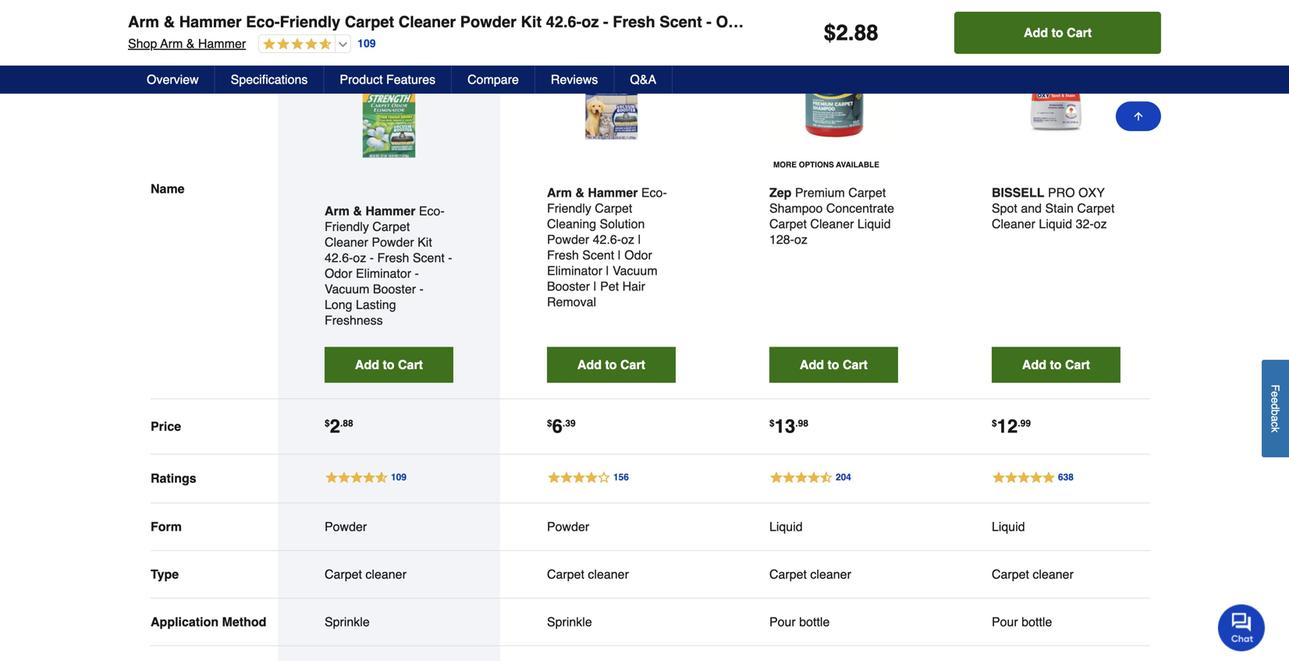 Task type: locate. For each thing, give the bounding box(es) containing it.
shop up the 'overview'
[[128, 36, 157, 51]]

c
[[1270, 422, 1282, 427]]

bottle for 2nd pour bottle cell from the left
[[1022, 615, 1053, 629]]

q&a button
[[615, 66, 673, 94]]

42.6-
[[542, 7, 577, 25], [546, 13, 582, 31], [593, 232, 622, 247], [325, 250, 353, 265]]

109
[[358, 37, 376, 50], [353, 50, 371, 62]]

2 liquid cell from the left
[[992, 519, 1121, 535]]

product features button
[[324, 66, 452, 94]]

0 horizontal spatial pour bottle
[[770, 615, 830, 629]]

1 pour bottle from the left
[[770, 615, 830, 629]]

shop arm & hammer up the 'overview'
[[128, 36, 246, 51]]

freshness for arm & hammer eco-friendly carpet cleaner powder kit 42.6-oz - fresh scent - odor eliminator - vacuum booster - long lasting freshness
[[1088, 13, 1166, 31]]

zep premium carpet shampoo concentrate carpet cleaner liquid 128-oz image
[[770, 11, 899, 140]]

vacuum inside eco- friendly carpet cleaning solution powder 42.6-oz | fresh scent | odor eliminator | vacuum booster | pet hair removal
[[613, 263, 658, 278]]

99
[[1021, 418, 1031, 429]]

kit inside the arm & hammer eco-friendly carpet cleaner powder kit 42.6-oz - fresh scent - odor eliminator - vacuum booster - long lasting freshness item # 894486 | model # 3320000068
[[516, 7, 537, 25]]

0 horizontal spatial bottle
[[800, 615, 830, 629]]

type
[[151, 567, 179, 581]]

1 sprinkle cell from the left
[[325, 614, 454, 630]]

scent inside eco- friendly carpet cleaning solution powder 42.6-oz | fresh scent | odor eliminator | vacuum booster | pet hair removal
[[583, 248, 615, 262]]

3 carpet cleaner cell from the left
[[770, 567, 899, 582]]

fresh inside eco- friendly carpet cleaning solution powder 42.6-oz | fresh scent | odor eliminator | vacuum booster | pet hair removal
[[547, 248, 579, 262]]

freshness inside the arm & hammer eco-friendly carpet cleaner powder kit 42.6-oz - fresh scent - odor eliminator - vacuum booster - long lasting freshness item # 894486 | model # 3320000068
[[1083, 7, 1161, 25]]

compare button
[[452, 66, 536, 94]]

cleaner for arm & hammer eco-friendly carpet cleaner powder kit 42.6-oz - fresh scent - odor eliminator - vacuum booster - long lasting freshness item # 894486 | model # 3320000068
[[394, 7, 451, 25]]

1 horizontal spatial sprinkle cell
[[547, 614, 676, 630]]

pet
[[601, 279, 619, 293]]

shop
[[128, 36, 157, 51], [123, 50, 153, 64]]

application
[[151, 615, 219, 629]]

4 carpet cleaner cell from the left
[[992, 567, 1121, 582]]

0 horizontal spatial sprinkle
[[325, 615, 370, 629]]

pour
[[770, 615, 796, 629], [992, 615, 1019, 629]]

lasting inside the arm & hammer eco-friendly carpet cleaner powder kit 42.6-oz - fresh scent - odor eliminator - vacuum booster - long lasting freshness item # 894486 | model # 3320000068
[[1023, 7, 1079, 25]]

shop for 4.6 stars image under 3320000068
[[123, 50, 153, 64]]

method
[[222, 615, 267, 629]]

pour bottle cell
[[770, 614, 899, 630], [992, 614, 1121, 630]]

add to cart
[[1024, 25, 1092, 40], [355, 357, 423, 372], [578, 357, 646, 372], [800, 357, 868, 372], [1023, 357, 1091, 372]]

arm & hammer for cleaner
[[325, 204, 416, 218]]

bottle for 1st pour bottle cell from the left
[[800, 615, 830, 629]]

sprinkle cell
[[325, 614, 454, 630], [547, 614, 676, 630]]

0 vertical spatial $ 2 . 88
[[824, 20, 879, 45]]

carpet
[[340, 7, 390, 25], [345, 13, 394, 31], [849, 185, 886, 200], [595, 201, 633, 215], [1078, 201, 1115, 215], [770, 216, 807, 231], [373, 219, 410, 234], [325, 567, 362, 581], [547, 567, 585, 581], [770, 567, 807, 581], [992, 567, 1030, 581]]

1 horizontal spatial powder cell
[[547, 519, 676, 535]]

lasting
[[1023, 7, 1079, 25], [1028, 13, 1083, 31], [356, 297, 396, 312]]

2 # from the left
[[233, 30, 239, 42]]

e up b
[[1270, 398, 1282, 404]]

13
[[775, 416, 796, 437]]

add to cart for eco- friendly carpet cleaning solution powder 42.6-oz | fresh scent | odor eliminator | vacuum booster | pet hair removal
[[578, 357, 646, 372]]

88
[[855, 20, 879, 45], [343, 418, 353, 429]]

. inside $ 6 . 39
[[563, 418, 566, 429]]

|
[[193, 30, 196, 42], [638, 232, 642, 247], [618, 248, 621, 262], [606, 263, 610, 278], [594, 279, 597, 293]]

arm inside the arm & hammer eco-friendly carpet cleaner powder kit 42.6-oz - fresh scent - odor eliminator - vacuum booster - long lasting freshness item # 894486 | model # 3320000068
[[123, 7, 155, 25]]

to for eco- friendly carpet cleaner powder kit 42.6-oz - fresh scent - odor eliminator - vacuum booster - long lasting freshness
[[383, 357, 395, 372]]

0 horizontal spatial 88
[[343, 418, 353, 429]]

liquid inside premium carpet shampoo concentrate carpet cleaner liquid 128-oz
[[858, 216, 891, 231]]

1 horizontal spatial #
[[233, 30, 239, 42]]

zep
[[770, 185, 792, 200]]

arm & hammer eco-friendly carpet cleaner powder kit 42.6-oz - fresh scent - odor eliminator - vacuum booster - long lasting freshness image
[[325, 29, 454, 158]]

add for eco- friendly carpet cleaner powder kit 42.6-oz - fresh scent - odor eliminator - vacuum booster - long lasting freshness
[[355, 357, 379, 372]]

1 e from the top
[[1270, 392, 1282, 398]]

0 vertical spatial arm & hammer
[[547, 185, 638, 200]]

add to cart button for pro oxy spot and stain carpet cleaner liquid 32-oz
[[992, 347, 1121, 383]]

odor
[[712, 7, 749, 25], [716, 13, 754, 31], [625, 248, 653, 262], [325, 266, 353, 280]]

1 horizontal spatial arm & hammer
[[547, 185, 638, 200]]

42.6- inside eco- friendly carpet cleaning solution powder 42.6-oz | fresh scent | odor eliminator | vacuum booster | pet hair removal
[[593, 232, 622, 247]]

powder
[[456, 7, 512, 25], [460, 13, 517, 31], [547, 232, 590, 247], [372, 235, 414, 249], [325, 519, 367, 534], [547, 519, 590, 534]]

ratings
[[151, 471, 197, 486]]

&
[[159, 7, 170, 25], [164, 13, 175, 31], [186, 36, 195, 51], [182, 50, 190, 64], [576, 185, 585, 200], [353, 204, 362, 218]]

1 bottle from the left
[[800, 615, 830, 629]]

options
[[799, 160, 834, 169]]

. inside $ 12 . 99
[[1018, 418, 1021, 429]]

oz inside premium carpet shampoo concentrate carpet cleaner liquid 128-oz
[[795, 232, 808, 247]]

2 bottle from the left
[[1022, 615, 1053, 629]]

39
[[566, 418, 576, 429]]

odor inside the arm & hammer eco-friendly carpet cleaner powder kit 42.6-oz - fresh scent - odor eliminator - vacuum booster - long lasting freshness item # 894486 | model # 3320000068
[[712, 7, 749, 25]]

109 up product
[[353, 50, 371, 62]]

1 vertical spatial 88
[[343, 418, 353, 429]]

1 horizontal spatial pour bottle
[[992, 615, 1053, 629]]

long
[[981, 7, 1019, 25], [985, 13, 1024, 31], [325, 297, 353, 312]]

lasting inside eco- friendly carpet cleaner powder kit 42.6-oz - fresh scent - odor eliminator - vacuum booster - long lasting freshness
[[356, 297, 396, 312]]

freshness inside eco- friendly carpet cleaner powder kit 42.6-oz - fresh scent - odor eliminator - vacuum booster - long lasting freshness
[[325, 313, 383, 327]]

1 # from the left
[[148, 30, 154, 42]]

application method
[[151, 615, 267, 629]]

1 vertical spatial arm & hammer
[[325, 204, 416, 218]]

98
[[798, 418, 809, 429]]

1 horizontal spatial $ 2 . 88
[[824, 20, 879, 45]]

0 horizontal spatial pour bottle cell
[[770, 614, 899, 630]]

pour for 1st pour bottle cell from the left
[[770, 615, 796, 629]]

2 carpet cleaner from the left
[[547, 567, 629, 581]]

arm & hammer
[[547, 185, 638, 200], [325, 204, 416, 218]]

to
[[1052, 25, 1064, 40], [383, 357, 395, 372], [605, 357, 617, 372], [828, 357, 840, 372], [1051, 357, 1062, 372]]

f e e d b a c k
[[1270, 385, 1282, 433]]

$ inside $ 13 . 98
[[770, 418, 775, 429]]

$
[[824, 20, 836, 45], [325, 418, 330, 429], [547, 418, 553, 429], [770, 418, 775, 429], [992, 418, 998, 429]]

eliminator
[[753, 7, 830, 25], [758, 13, 834, 31], [547, 263, 603, 278], [356, 266, 412, 280]]

hammer
[[175, 7, 237, 25], [179, 13, 242, 31], [198, 36, 246, 51], [194, 50, 241, 64], [588, 185, 638, 200], [366, 204, 416, 218]]

cart for eco- friendly carpet cleaner powder kit 42.6-oz - fresh scent - odor eliminator - vacuum booster - long lasting freshness
[[398, 357, 423, 372]]

0 horizontal spatial sprinkle cell
[[325, 614, 454, 630]]

1 pour bottle cell from the left
[[770, 614, 899, 630]]

0 horizontal spatial #
[[148, 30, 154, 42]]

add to cart for pro oxy spot and stain carpet cleaner liquid 32-oz
[[1023, 357, 1091, 372]]

0 horizontal spatial $ 2 . 88
[[325, 416, 353, 437]]

freshness for arm & hammer eco-friendly carpet cleaner powder kit 42.6-oz - fresh scent - odor eliminator - vacuum booster - long lasting freshness item # 894486 | model # 3320000068
[[1083, 7, 1161, 25]]

product features
[[340, 72, 436, 87]]

sprinkle
[[325, 615, 370, 629], [547, 615, 592, 629]]

long for arm & hammer eco-friendly carpet cleaner powder kit 42.6-oz - fresh scent - odor eliminator - vacuum booster - long lasting freshness item # 894486 | model # 3320000068
[[981, 7, 1019, 25]]

eco-
[[241, 7, 275, 25], [246, 13, 280, 31], [642, 185, 667, 200], [419, 204, 445, 218]]

premium carpet shampoo concentrate carpet cleaner liquid 128-oz
[[770, 185, 895, 247]]

carpet inside the arm & hammer eco-friendly carpet cleaner powder kit 42.6-oz - fresh scent - odor eliminator - vacuum booster - long lasting freshness item # 894486 | model # 3320000068
[[340, 7, 390, 25]]

features
[[386, 72, 436, 87]]

0 horizontal spatial 2
[[330, 416, 340, 437]]

reviews button
[[536, 66, 615, 94]]

fresh inside the arm & hammer eco-friendly carpet cleaner powder kit 42.6-oz - fresh scent - odor eliminator - vacuum booster - long lasting freshness item # 894486 | model # 3320000068
[[608, 7, 651, 25]]

friendly inside eco- friendly carpet cleaner powder kit 42.6-oz - fresh scent - odor eliminator - vacuum booster - long lasting freshness
[[325, 219, 369, 234]]

3 cleaner from the left
[[811, 567, 852, 581]]

shop down item
[[123, 50, 153, 64]]

eco- friendly carpet cleaning solution powder 42.6-oz | fresh scent | odor eliminator | vacuum booster | pet hair removal
[[547, 185, 667, 309]]

freshness
[[1083, 7, 1161, 25], [1088, 13, 1166, 31], [325, 313, 383, 327]]

scent
[[655, 7, 698, 25], [660, 13, 703, 31], [583, 248, 615, 262], [413, 250, 445, 265]]

carpet inside eco- friendly carpet cleaner powder kit 42.6-oz - fresh scent - odor eliminator - vacuum booster - long lasting freshness
[[373, 219, 410, 234]]

cart
[[1067, 25, 1092, 40], [398, 357, 423, 372], [621, 357, 646, 372], [843, 357, 868, 372], [1066, 357, 1091, 372]]

cleaner
[[394, 7, 451, 25], [399, 13, 456, 31], [811, 216, 855, 231], [992, 216, 1036, 231], [325, 235, 369, 249]]

bottle
[[800, 615, 830, 629], [1022, 615, 1053, 629]]

1 horizontal spatial liquid cell
[[992, 519, 1121, 535]]

shop arm & hammer
[[128, 36, 246, 51], [123, 50, 241, 64]]

liquid
[[858, 216, 891, 231], [1040, 216, 1073, 231], [770, 519, 803, 534], [992, 519, 1026, 534]]

1 horizontal spatial sprinkle
[[547, 615, 592, 629]]

1 horizontal spatial bottle
[[1022, 615, 1053, 629]]

# right model
[[233, 30, 239, 42]]

kit inside eco- friendly carpet cleaner powder kit 42.6-oz - fresh scent - odor eliminator - vacuum booster - long lasting freshness
[[418, 235, 432, 249]]

cleaner inside pro oxy spot and stain carpet cleaner liquid 32-oz
[[992, 216, 1036, 231]]

1 horizontal spatial pour bottle cell
[[992, 614, 1121, 630]]

carpet inside pro oxy spot and stain carpet cleaner liquid 32-oz
[[1078, 201, 1115, 215]]

eco- inside the arm & hammer eco-friendly carpet cleaner powder kit 42.6-oz - fresh scent - odor eliminator - vacuum booster - long lasting freshness item # 894486 | model # 3320000068
[[241, 7, 275, 25]]

1 vertical spatial $ 2 . 88
[[325, 416, 353, 437]]

oz inside eco- friendly carpet cleaner powder kit 42.6-oz - fresh scent - odor eliminator - vacuum booster - long lasting freshness
[[353, 250, 366, 265]]

1 sprinkle from the left
[[325, 615, 370, 629]]

0 horizontal spatial liquid cell
[[770, 519, 899, 535]]

powder inside eco- friendly carpet cleaning solution powder 42.6-oz | fresh scent | odor eliminator | vacuum booster | pet hair removal
[[547, 232, 590, 247]]

kit for arm & hammer eco-friendly carpet cleaner powder kit 42.6-oz - fresh scent - odor eliminator - vacuum booster - long lasting freshness item # 894486 | model # 3320000068
[[516, 7, 537, 25]]

pro
[[1049, 185, 1076, 200]]

add to cart for eco- friendly carpet cleaner powder kit 42.6-oz - fresh scent - odor eliminator - vacuum booster - long lasting freshness
[[355, 357, 423, 372]]

0 horizontal spatial powder cell
[[325, 519, 454, 535]]

to for pro oxy spot and stain carpet cleaner liquid 32-oz
[[1051, 357, 1062, 372]]

booster
[[908, 7, 967, 25], [912, 13, 971, 31], [547, 279, 590, 293], [373, 282, 416, 296]]

oz inside pro oxy spot and stain carpet cleaner liquid 32-oz
[[1094, 216, 1108, 231]]

carpet cleaner cell
[[325, 567, 454, 582], [547, 567, 676, 582], [770, 567, 899, 582], [992, 567, 1121, 582]]

cleaner
[[366, 567, 407, 581], [588, 567, 629, 581], [811, 567, 852, 581], [1033, 567, 1074, 581]]

.
[[849, 20, 855, 45], [340, 418, 343, 429], [563, 418, 566, 429], [796, 418, 798, 429], [1018, 418, 1021, 429]]

$ 2 . 88
[[824, 20, 879, 45], [325, 416, 353, 437]]

pour bottle for 2nd pour bottle cell from the left
[[992, 615, 1053, 629]]

# right item
[[148, 30, 154, 42]]

powder cell
[[325, 519, 454, 535], [547, 519, 676, 535]]

booster inside eco- friendly carpet cleaning solution powder 42.6-oz | fresh scent | odor eliminator | vacuum booster | pet hair removal
[[547, 279, 590, 293]]

1 pour from the left
[[770, 615, 796, 629]]

4.6 stars image down 3320000068
[[255, 50, 327, 64]]

arm & hammer for cleaning
[[547, 185, 638, 200]]

arm & hammer eco-friendly carpet cleaner powder kit 42.6-oz - fresh scent - odor eliminator - vacuum booster - long lasting freshness
[[128, 13, 1166, 31]]

add
[[1024, 25, 1049, 40], [355, 357, 379, 372], [578, 357, 602, 372], [800, 357, 825, 372], [1023, 357, 1047, 372]]

1 horizontal spatial pour
[[992, 615, 1019, 629]]

#
[[148, 30, 154, 42], [233, 30, 239, 42]]

removal
[[547, 295, 597, 309]]

arrow up image
[[1133, 110, 1145, 123]]

friendly
[[275, 7, 336, 25], [280, 13, 341, 31], [547, 201, 592, 215], [325, 219, 369, 234]]

long inside the arm & hammer eco-friendly carpet cleaner powder kit 42.6-oz - fresh scent - odor eliminator - vacuum booster - long lasting freshness item # 894486 | model # 3320000068
[[981, 7, 1019, 25]]

e up d
[[1270, 392, 1282, 398]]

kit
[[516, 7, 537, 25], [521, 13, 542, 31], [418, 235, 432, 249]]

powder inside eco- friendly carpet cleaner powder kit 42.6-oz - fresh scent - odor eliminator - vacuum booster - long lasting freshness
[[372, 235, 414, 249]]

add to cart button
[[955, 12, 1162, 54], [325, 347, 454, 383], [547, 347, 676, 383], [770, 347, 899, 383], [992, 347, 1121, 383]]

2 pour from the left
[[992, 615, 1019, 629]]

0 horizontal spatial pour
[[770, 615, 796, 629]]

0 vertical spatial 88
[[855, 20, 879, 45]]

e
[[1270, 392, 1282, 398], [1270, 398, 1282, 404]]

liquid inside pro oxy spot and stain carpet cleaner liquid 32-oz
[[1040, 216, 1073, 231]]

2 e from the top
[[1270, 398, 1282, 404]]

2 pour bottle from the left
[[992, 615, 1053, 629]]

4 carpet cleaner from the left
[[992, 567, 1074, 581]]

6
[[553, 416, 563, 437]]

liquid cell
[[770, 519, 899, 535], [992, 519, 1121, 535]]

0 horizontal spatial arm & hammer
[[325, 204, 416, 218]]

cart for pro oxy spot and stain carpet cleaner liquid 32-oz
[[1066, 357, 1091, 372]]

0 vertical spatial 2
[[836, 20, 849, 45]]

cleaner inside the arm & hammer eco-friendly carpet cleaner powder kit 42.6-oz - fresh scent - odor eliminator - vacuum booster - long lasting freshness item # 894486 | model # 3320000068
[[394, 7, 451, 25]]

4.6 stars image up specifications "button"
[[259, 37, 332, 52]]

pro oxy spot and stain carpet cleaner liquid 32-oz
[[992, 185, 1115, 231]]

k
[[1270, 427, 1282, 433]]

4.6 stars image
[[259, 37, 332, 52], [255, 50, 327, 64]]

fresh
[[608, 7, 651, 25], [613, 13, 656, 31], [547, 248, 579, 262], [378, 250, 409, 265]]

arm & hammer eco-friendly carpet cleaning solution powder 42.6-oz | fresh scent | odor eliminator | vacuum booster | pet hair removal image
[[547, 11, 676, 140]]

$ inside $ 12 . 99
[[992, 418, 998, 429]]

1 horizontal spatial 88
[[855, 20, 879, 45]]

friendly inside the arm & hammer eco-friendly carpet cleaner powder kit 42.6-oz - fresh scent - odor eliminator - vacuum booster - long lasting freshness item # 894486 | model # 3320000068
[[275, 7, 336, 25]]



Task type: vqa. For each thing, say whether or not it's contained in the screenshot.


Task type: describe. For each thing, give the bounding box(es) containing it.
shampoo
[[770, 201, 823, 215]]

eco- inside eco- friendly carpet cleaner powder kit 42.6-oz - fresh scent - odor eliminator - vacuum booster - long lasting freshness
[[419, 204, 445, 218]]

model
[[200, 30, 230, 42]]

lasting for arm & hammer eco-friendly carpet cleaner powder kit 42.6-oz - fresh scent - odor eliminator - vacuum booster - long lasting freshness
[[1028, 13, 1083, 31]]

vacuum inside the arm & hammer eco-friendly carpet cleaner powder kit 42.6-oz - fresh scent - odor eliminator - vacuum booster - long lasting freshness item # 894486 | model # 3320000068
[[844, 7, 903, 25]]

a
[[1270, 416, 1282, 422]]

894486
[[154, 30, 190, 42]]

oxy
[[1079, 185, 1105, 200]]

cleaning
[[547, 216, 597, 231]]

friendly inside eco- friendly carpet cleaning solution powder 42.6-oz | fresh scent | odor eliminator | vacuum booster | pet hair removal
[[547, 201, 592, 215]]

item
[[123, 30, 145, 42]]

scent inside the arm & hammer eco-friendly carpet cleaner powder kit 42.6-oz - fresh scent - odor eliminator - vacuum booster - long lasting freshness item # 894486 | model # 3320000068
[[655, 7, 698, 25]]

shop arm & hammer down 894486
[[123, 50, 241, 64]]

3 carpet cleaner from the left
[[770, 567, 852, 581]]

price
[[151, 419, 181, 434]]

more options available cell
[[770, 156, 884, 173]]

3320000068
[[239, 30, 300, 42]]

specifications
[[231, 72, 308, 87]]

item number 8 9 4 4 8 6 and model number 3 3 2 0 0 0 0 0 6 8 element
[[123, 28, 1166, 44]]

cleaner inside eco- friendly carpet cleaner powder kit 42.6-oz - fresh scent - odor eliminator - vacuum booster - long lasting freshness
[[325, 235, 369, 249]]

stain
[[1046, 201, 1074, 215]]

q&a
[[630, 72, 657, 87]]

powder inside the arm & hammer eco-friendly carpet cleaner powder kit 42.6-oz - fresh scent - odor eliminator - vacuum booster - long lasting freshness item # 894486 | model # 3320000068
[[456, 7, 512, 25]]

booster inside eco- friendly carpet cleaner powder kit 42.6-oz - fresh scent - odor eliminator - vacuum booster - long lasting freshness
[[373, 282, 416, 296]]

scent inside eco- friendly carpet cleaner powder kit 42.6-oz - fresh scent - odor eliminator - vacuum booster - long lasting freshness
[[413, 250, 445, 265]]

fresh inside eco- friendly carpet cleaner powder kit 42.6-oz - fresh scent - odor eliminator - vacuum booster - long lasting freshness
[[378, 250, 409, 265]]

$ 12 . 99
[[992, 416, 1031, 437]]

product
[[340, 72, 383, 87]]

cleaner inside premium carpet shampoo concentrate carpet cleaner liquid 128-oz
[[811, 216, 855, 231]]

cart for eco- friendly carpet cleaning solution powder 42.6-oz | fresh scent | odor eliminator | vacuum booster | pet hair removal
[[621, 357, 646, 372]]

$ inside $ 6 . 39
[[547, 418, 553, 429]]

booster inside the arm & hammer eco-friendly carpet cleaner powder kit 42.6-oz - fresh scent - odor eliminator - vacuum booster - long lasting freshness item # 894486 | model # 3320000068
[[908, 7, 967, 25]]

premium
[[795, 185, 845, 200]]

42.6- inside the arm & hammer eco-friendly carpet cleaner powder kit 42.6-oz - fresh scent - odor eliminator - vacuum booster - long lasting freshness item # 894486 | model # 3320000068
[[542, 7, 577, 25]]

hammer inside the arm & hammer eco-friendly carpet cleaner powder kit 42.6-oz - fresh scent - odor eliminator - vacuum booster - long lasting freshness item # 894486 | model # 3320000068
[[175, 7, 237, 25]]

1 vertical spatial 2
[[330, 416, 340, 437]]

2 carpet cleaner cell from the left
[[547, 567, 676, 582]]

vacuum inside eco- friendly carpet cleaner powder kit 42.6-oz - fresh scent - odor eliminator - vacuum booster - long lasting freshness
[[325, 282, 370, 296]]

eco- friendly carpet cleaner powder kit 42.6-oz - fresh scent - odor eliminator - vacuum booster - long lasting freshness
[[325, 204, 453, 327]]

bissell pro oxy spot and stain carpet cleaner liquid 32-oz image
[[992, 11, 1121, 140]]

$ 13 . 98
[[770, 416, 809, 437]]

overview button
[[131, 66, 215, 94]]

d
[[1270, 404, 1282, 410]]

| inside the arm & hammer eco-friendly carpet cleaner powder kit 42.6-oz - fresh scent - odor eliminator - vacuum booster - long lasting freshness item # 894486 | model # 3320000068
[[193, 30, 196, 42]]

shop for 4.6 stars image on top of specifications "button"
[[128, 36, 157, 51]]

. inside $ 13 . 98
[[796, 418, 798, 429]]

add for pro oxy spot and stain carpet cleaner liquid 32-oz
[[1023, 357, 1047, 372]]

cleaner for pro oxy spot and stain carpet cleaner liquid 32-oz
[[992, 216, 1036, 231]]

b
[[1270, 410, 1282, 416]]

eco- inside eco- friendly carpet cleaning solution powder 42.6-oz | fresh scent | odor eliminator | vacuum booster | pet hair removal
[[642, 185, 667, 200]]

88 inside $ 2 . 88
[[343, 418, 353, 429]]

1 carpet cleaner from the left
[[325, 567, 407, 581]]

compare
[[468, 72, 519, 87]]

eliminator inside eco- friendly carpet cleaner powder kit 42.6-oz - fresh scent - odor eliminator - vacuum booster - long lasting freshness
[[356, 266, 412, 280]]

carpet inside eco- friendly carpet cleaning solution powder 42.6-oz | fresh scent | odor eliminator | vacuum booster | pet hair removal
[[595, 201, 633, 215]]

overview
[[147, 72, 199, 87]]

add for eco- friendly carpet cleaning solution powder 42.6-oz | fresh scent | odor eliminator | vacuum booster | pet hair removal
[[578, 357, 602, 372]]

solution
[[600, 216, 645, 231]]

arm & hammer eco-friendly carpet cleaner powder kit 42.6-oz - fresh scent - odor eliminator - vacuum booster - long lasting freshness item # 894486 | model # 3320000068
[[123, 7, 1161, 42]]

eliminator inside eco- friendly carpet cleaning solution powder 42.6-oz | fresh scent | odor eliminator | vacuum booster | pet hair removal
[[547, 263, 603, 278]]

chat invite button image
[[1219, 604, 1266, 652]]

form
[[151, 519, 182, 534]]

2 sprinkle from the left
[[547, 615, 592, 629]]

$ 6 . 39
[[547, 416, 576, 437]]

reviews
[[551, 72, 598, 87]]

oz inside eco- friendly carpet cleaning solution powder 42.6-oz | fresh scent | odor eliminator | vacuum booster | pet hair removal
[[622, 232, 635, 247]]

$ inside $ 2 . 88
[[325, 418, 330, 429]]

long for arm & hammer eco-friendly carpet cleaner powder kit 42.6-oz - fresh scent - odor eliminator - vacuum booster - long lasting freshness
[[985, 13, 1024, 31]]

cleaner for arm & hammer eco-friendly carpet cleaner powder kit 42.6-oz - fresh scent - odor eliminator - vacuum booster - long lasting freshness
[[399, 13, 456, 31]]

bissell
[[992, 185, 1045, 200]]

specifications button
[[215, 66, 324, 94]]

odor inside eco- friendly carpet cleaning solution powder 42.6-oz | fresh scent | odor eliminator | vacuum booster | pet hair removal
[[625, 248, 653, 262]]

oz inside the arm & hammer eco-friendly carpet cleaner powder kit 42.6-oz - fresh scent - odor eliminator - vacuum booster - long lasting freshness item # 894486 | model # 3320000068
[[577, 7, 595, 25]]

add to cart button for eco- friendly carpet cleaner powder kit 42.6-oz - fresh scent - odor eliminator - vacuum booster - long lasting freshness
[[325, 347, 454, 383]]

kit for arm & hammer eco-friendly carpet cleaner powder kit 42.6-oz - fresh scent - odor eliminator - vacuum booster - long lasting freshness
[[521, 13, 542, 31]]

109 left heart outline image
[[358, 37, 376, 50]]

concentrate
[[827, 201, 895, 215]]

1 carpet cleaner cell from the left
[[325, 567, 454, 582]]

2 sprinkle cell from the left
[[547, 614, 676, 630]]

2 powder cell from the left
[[547, 519, 676, 535]]

to for eco- friendly carpet cleaning solution powder 42.6-oz | fresh scent | odor eliminator | vacuum booster | pet hair removal
[[605, 357, 617, 372]]

128-
[[770, 232, 795, 247]]

hair
[[623, 279, 646, 293]]

& inside the arm & hammer eco-friendly carpet cleaner powder kit 42.6-oz - fresh scent - odor eliminator - vacuum booster - long lasting freshness item # 894486 | model # 3320000068
[[159, 7, 170, 25]]

pour for 2nd pour bottle cell from the left
[[992, 615, 1019, 629]]

add to cart button for eco- friendly carpet cleaning solution powder 42.6-oz | fresh scent | odor eliminator | vacuum booster | pet hair removal
[[547, 347, 676, 383]]

1 powder cell from the left
[[325, 519, 454, 535]]

lasting for arm & hammer eco-friendly carpet cleaner powder kit 42.6-oz - fresh scent - odor eliminator - vacuum booster - long lasting freshness item # 894486 | model # 3320000068
[[1023, 7, 1079, 25]]

heart outline image
[[388, 48, 406, 66]]

more
[[774, 160, 797, 169]]

4 cleaner from the left
[[1033, 567, 1074, 581]]

f
[[1270, 385, 1282, 392]]

and
[[1022, 201, 1042, 215]]

1 liquid cell from the left
[[770, 519, 899, 535]]

name
[[151, 182, 185, 196]]

odor inside eco- friendly carpet cleaner powder kit 42.6-oz - fresh scent - odor eliminator - vacuum booster - long lasting freshness
[[325, 266, 353, 280]]

1 horizontal spatial 2
[[836, 20, 849, 45]]

12
[[998, 416, 1018, 437]]

more options available
[[774, 160, 880, 169]]

42.6- inside eco- friendly carpet cleaner powder kit 42.6-oz - fresh scent - odor eliminator - vacuum booster - long lasting freshness
[[325, 250, 353, 265]]

available
[[836, 160, 880, 169]]

2 cleaner from the left
[[588, 567, 629, 581]]

long inside eco- friendly carpet cleaner powder kit 42.6-oz - fresh scent - odor eliminator - vacuum booster - long lasting freshness
[[325, 297, 353, 312]]

pour bottle for 1st pour bottle cell from the left
[[770, 615, 830, 629]]

spot
[[992, 201, 1018, 215]]

eliminator inside the arm & hammer eco-friendly carpet cleaner powder kit 42.6-oz - fresh scent - odor eliminator - vacuum booster - long lasting freshness item # 894486 | model # 3320000068
[[753, 7, 830, 25]]

32-
[[1076, 216, 1094, 231]]

1 cleaner from the left
[[366, 567, 407, 581]]

f e e d b a c k button
[[1263, 360, 1290, 458]]

2 pour bottle cell from the left
[[992, 614, 1121, 630]]



